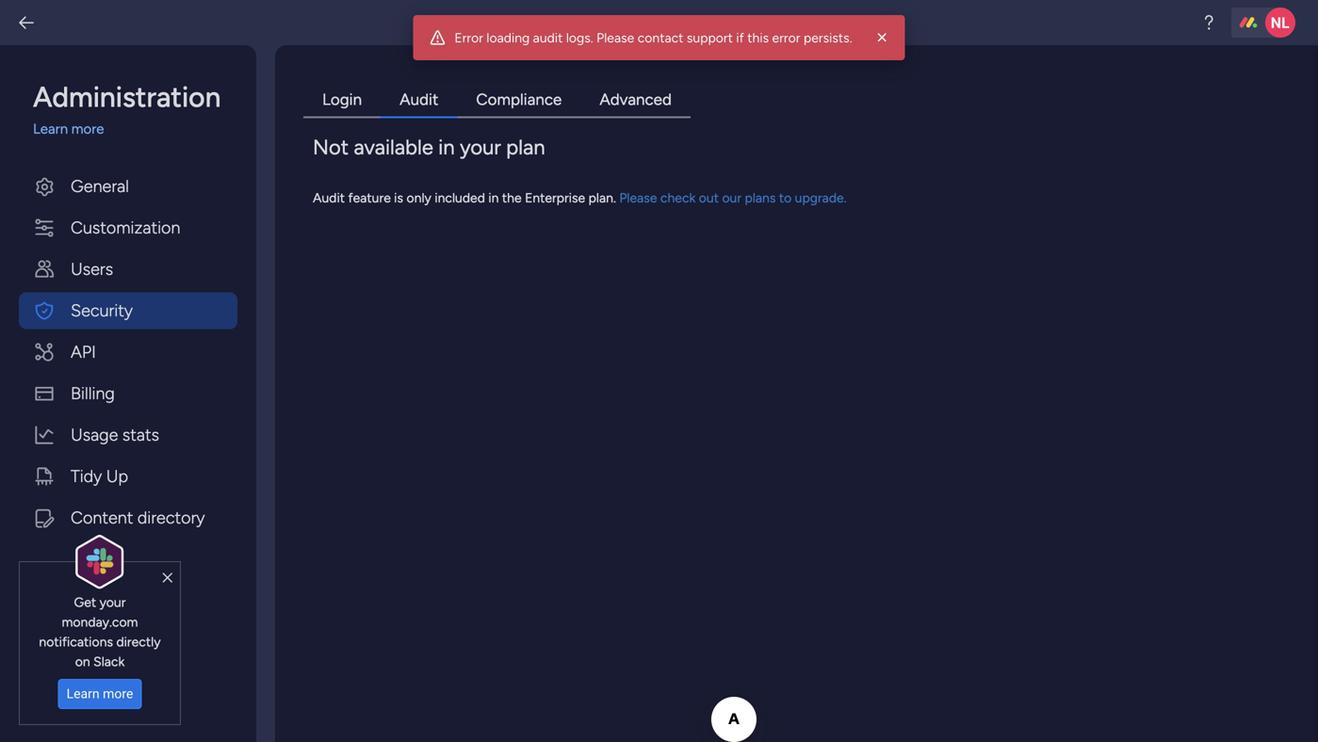 Task type: vqa. For each thing, say whether or not it's contained in the screenshot.
the bottommost more
yes



Task type: locate. For each thing, give the bounding box(es) containing it.
tidy up button
[[19, 458, 237, 495]]

0 vertical spatial your
[[460, 135, 501, 160]]

more inside administration learn more
[[71, 121, 104, 138]]

1 vertical spatial audit
[[313, 190, 345, 206]]

this
[[748, 30, 769, 46]]

customization button
[[19, 210, 237, 246]]

0 horizontal spatial your
[[99, 595, 126, 611]]

check
[[661, 190, 696, 206]]

1 vertical spatial learn
[[67, 687, 100, 702]]

please right plan.
[[619, 190, 657, 206]]

your inside get your monday.com notifications directly on slack
[[99, 595, 126, 611]]

learn inside administration learn more
[[33, 121, 68, 138]]

upgrade.
[[795, 190, 847, 206]]

audit
[[400, 90, 439, 109], [313, 190, 345, 206]]

1 horizontal spatial audit
[[400, 90, 439, 109]]

your up monday.com
[[99, 595, 126, 611]]

audit left 'feature'
[[313, 190, 345, 206]]

your
[[460, 135, 501, 160], [99, 595, 126, 611]]

usage
[[71, 425, 118, 445]]

more down the 'administration'
[[71, 121, 104, 138]]

slack
[[93, 654, 125, 670]]

noah lott image
[[1266, 8, 1296, 38]]

in up included
[[438, 135, 455, 160]]

audit for audit feature is only included in the enterprise plan. please check out our plans to upgrade.
[[313, 190, 345, 206]]

learn more button
[[58, 679, 142, 710]]

monday.com
[[62, 614, 138, 630]]

notifications
[[39, 634, 113, 650]]

general button
[[19, 168, 237, 205]]

0 vertical spatial learn
[[33, 121, 68, 138]]

to
[[779, 190, 792, 206]]

up
[[106, 466, 128, 487]]

billing button
[[19, 376, 237, 412]]

available
[[354, 135, 433, 160]]

advanced link
[[581, 83, 691, 118]]

not available in your plan
[[313, 135, 545, 160]]

1 horizontal spatial in
[[489, 190, 499, 206]]

plans
[[745, 190, 776, 206]]

customization
[[71, 218, 180, 238]]

more inside button
[[103, 687, 133, 702]]

1 vertical spatial more
[[103, 687, 133, 702]]

0 vertical spatial please
[[597, 30, 634, 46]]

please inside alert
[[597, 30, 634, 46]]

1 vertical spatial in
[[489, 190, 499, 206]]

0 horizontal spatial audit
[[313, 190, 345, 206]]

your left plan
[[460, 135, 501, 160]]

please right logs.
[[597, 30, 634, 46]]

usage stats button
[[19, 417, 237, 454]]

audit link
[[381, 83, 457, 118]]

more down slack
[[103, 687, 133, 702]]

audit up not available in your plan
[[400, 90, 439, 109]]

login link
[[303, 83, 381, 118]]

learn down on
[[67, 687, 100, 702]]

0 vertical spatial audit
[[400, 90, 439, 109]]

out
[[699, 190, 719, 206]]

tidy
[[71, 466, 102, 487]]

usage stats
[[71, 425, 159, 445]]

included
[[435, 190, 485, 206]]

0 vertical spatial in
[[438, 135, 455, 160]]

our
[[722, 190, 742, 206]]

1 vertical spatial your
[[99, 595, 126, 611]]

persists.
[[804, 30, 853, 46]]

learn down the 'administration'
[[33, 121, 68, 138]]

security button
[[19, 293, 237, 329]]

in
[[438, 135, 455, 160], [489, 190, 499, 206]]

feature
[[348, 190, 391, 206]]

0 vertical spatial more
[[71, 121, 104, 138]]

learn
[[33, 121, 68, 138], [67, 687, 100, 702]]

please
[[597, 30, 634, 46], [619, 190, 657, 206]]

more
[[71, 121, 104, 138], [103, 687, 133, 702]]

advanced
[[600, 90, 672, 109]]

general
[[71, 176, 129, 196]]

not
[[313, 135, 349, 160]]

is
[[394, 190, 403, 206]]

contact
[[638, 30, 684, 46]]

1 horizontal spatial your
[[460, 135, 501, 160]]

administration
[[33, 80, 221, 114]]

in left the
[[489, 190, 499, 206]]



Task type: describe. For each thing, give the bounding box(es) containing it.
directory
[[137, 508, 205, 528]]

api button
[[19, 334, 237, 371]]

only
[[407, 190, 432, 206]]

users
[[71, 259, 113, 279]]

learn more link
[[33, 119, 237, 140]]

loading
[[487, 30, 530, 46]]

audit feature is only included in the enterprise plan. please check out our plans to upgrade.
[[313, 190, 847, 206]]

content
[[71, 508, 133, 528]]

plan
[[506, 135, 545, 160]]

stats
[[122, 425, 159, 445]]

audit for audit
[[400, 90, 439, 109]]

billing
[[71, 384, 115, 404]]

the
[[502, 190, 522, 206]]

dapulse x slim image
[[163, 570, 172, 587]]

close image
[[873, 28, 892, 47]]

error
[[455, 30, 483, 46]]

1 vertical spatial please
[[619, 190, 657, 206]]

directly
[[116, 634, 161, 650]]

plan.
[[589, 190, 616, 206]]

users button
[[19, 251, 237, 288]]

please check out our plans to upgrade. link
[[619, 190, 847, 206]]

learn inside learn more button
[[67, 687, 100, 702]]

tidy up
[[71, 466, 128, 487]]

compliance
[[476, 90, 562, 109]]

back to workspace image
[[17, 13, 36, 32]]

administration learn more
[[33, 80, 221, 138]]

help image
[[1200, 13, 1219, 32]]

error
[[772, 30, 801, 46]]

if
[[736, 30, 744, 46]]

error loading audit logs. please contact support if this error persists. alert
[[413, 15, 905, 60]]

login
[[322, 90, 362, 109]]

compliance link
[[457, 83, 581, 118]]

error loading audit logs. please contact support if this error persists.
[[455, 30, 853, 46]]

audit
[[533, 30, 563, 46]]

get your monday.com notifications directly on slack
[[39, 595, 161, 670]]

enterprise
[[525, 190, 585, 206]]

logs.
[[566, 30, 593, 46]]

api
[[71, 342, 96, 362]]

learn more
[[67, 687, 133, 702]]

0 horizontal spatial in
[[438, 135, 455, 160]]

on
[[75, 654, 90, 670]]

content directory
[[71, 508, 205, 528]]

support
[[687, 30, 733, 46]]

content directory button
[[19, 500, 237, 537]]

security
[[71, 301, 133, 321]]

get
[[74, 595, 96, 611]]



